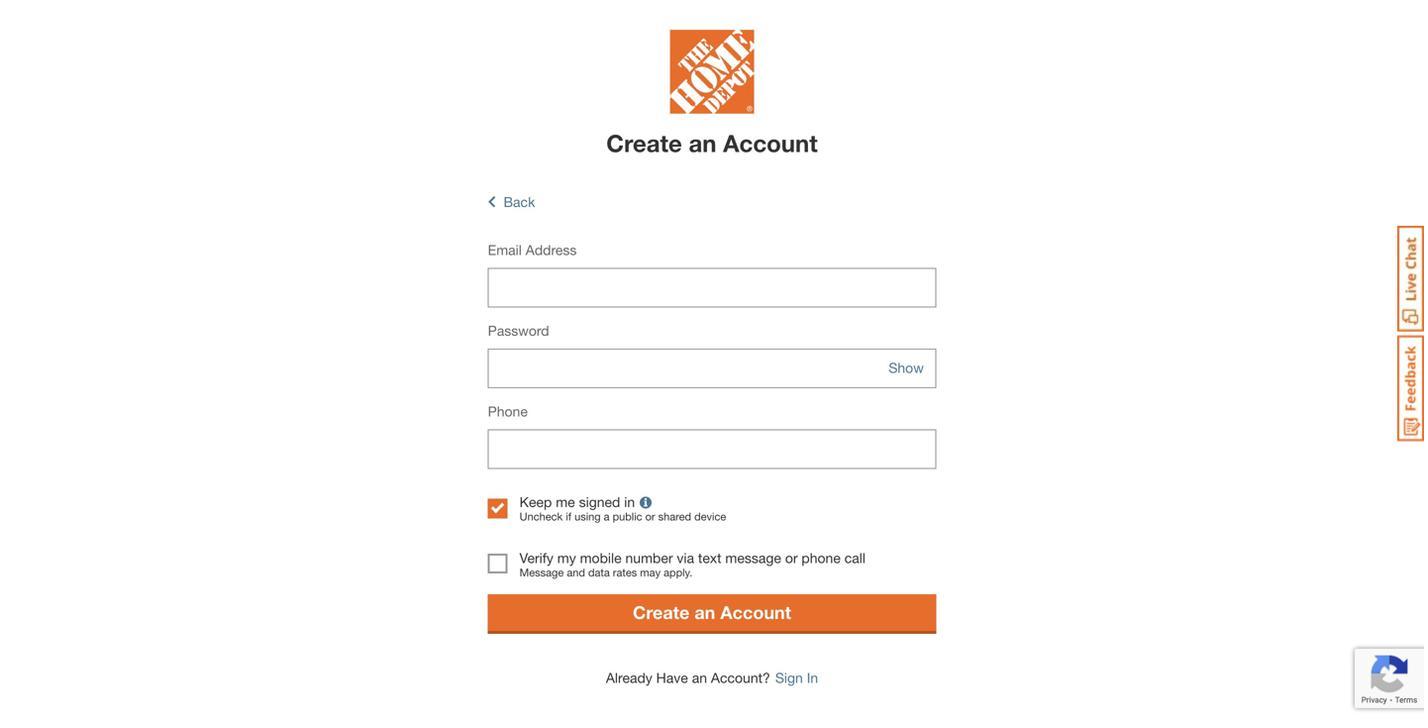 Task type: vqa. For each thing, say whether or not it's contained in the screenshot.
the Spring associated with Required
no



Task type: locate. For each thing, give the bounding box(es) containing it.
back button
[[488, 194, 535, 210]]

account?
[[711, 669, 771, 686]]

number
[[626, 550, 673, 566]]

thd logo image
[[670, 30, 754, 119]]

have
[[656, 669, 688, 686]]

an down thd logo
[[689, 129, 717, 157]]

1 horizontal spatial or
[[785, 550, 798, 566]]

an right have
[[692, 669, 707, 686]]

0 horizontal spatial or
[[646, 510, 655, 523]]

me
[[556, 494, 575, 510]]

keep me signed in
[[520, 494, 635, 510]]

1 vertical spatial or
[[785, 550, 798, 566]]

a
[[604, 510, 610, 523]]

create an account down the verify my mobile number via text message or phone call message and data rates may apply.
[[633, 602, 792, 623]]

live chat image
[[1398, 226, 1425, 332]]

message
[[520, 566, 564, 579]]

create an account down thd logo
[[607, 129, 818, 157]]

None text field
[[488, 430, 936, 469]]

1 vertical spatial account
[[721, 602, 792, 623]]

in
[[624, 494, 635, 510]]

shared
[[658, 510, 692, 523]]

may
[[640, 566, 661, 579]]

create an account
[[607, 129, 818, 157], [633, 602, 792, 623]]

0 vertical spatial an
[[689, 129, 717, 157]]

uncheck
[[520, 510, 563, 523]]

0 vertical spatial create
[[607, 129, 682, 157]]

if
[[566, 510, 572, 523]]

create
[[607, 129, 682, 157], [633, 602, 690, 623]]

back
[[504, 194, 535, 210]]

1 vertical spatial create an account
[[633, 602, 792, 623]]

device
[[695, 510, 726, 523]]

account
[[723, 129, 818, 157], [721, 602, 792, 623]]

an
[[689, 129, 717, 157], [695, 602, 716, 623], [692, 669, 707, 686]]

back arrow image
[[488, 194, 496, 210]]

an down the verify my mobile number via text message or phone call message and data rates may apply.
[[695, 602, 716, 623]]

signed
[[579, 494, 620, 510]]

or
[[646, 510, 655, 523], [785, 550, 798, 566]]

None password field
[[488, 349, 936, 388]]

text
[[698, 550, 722, 566]]

already
[[606, 669, 653, 686]]

or left the 'phone'
[[785, 550, 798, 566]]

or inside the verify my mobile number via text message or phone call message and data rates may apply.
[[785, 550, 798, 566]]

1 vertical spatial create
[[633, 602, 690, 623]]

sign in link
[[771, 669, 818, 686]]

create down thd logo
[[607, 129, 682, 157]]

create down may
[[633, 602, 690, 623]]

account down message
[[721, 602, 792, 623]]

1 vertical spatial an
[[695, 602, 716, 623]]

show
[[889, 360, 924, 376]]

account down thd logo
[[723, 129, 818, 157]]

or right public
[[646, 510, 655, 523]]

None email field
[[488, 268, 936, 308]]



Task type: describe. For each thing, give the bounding box(es) containing it.
keep
[[520, 494, 552, 510]]

create an account inside button
[[633, 602, 792, 623]]

rates
[[613, 566, 637, 579]]

via
[[677, 550, 694, 566]]

my
[[558, 550, 576, 566]]

mobile
[[580, 550, 622, 566]]

call
[[845, 550, 866, 566]]

in
[[807, 669, 818, 686]]

message
[[726, 550, 782, 566]]

using
[[575, 510, 601, 523]]

sign
[[776, 669, 803, 686]]

verify my mobile number via text message or phone call message and data rates may apply.
[[520, 550, 866, 579]]

data
[[588, 566, 610, 579]]

an inside button
[[695, 602, 716, 623]]

verify
[[520, 550, 554, 566]]

public
[[613, 510, 642, 523]]

0 vertical spatial or
[[646, 510, 655, 523]]

create inside button
[[633, 602, 690, 623]]

2 vertical spatial an
[[692, 669, 707, 686]]

and
[[567, 566, 585, 579]]

phone
[[802, 550, 841, 566]]

already have an account? sign in
[[606, 669, 818, 686]]

apply.
[[664, 566, 693, 579]]

account inside button
[[721, 602, 792, 623]]

feedback link image
[[1398, 335, 1425, 442]]

uncheck if using a public or shared device
[[520, 510, 726, 523]]

0 vertical spatial create an account
[[607, 129, 818, 157]]

create an account button
[[488, 594, 936, 631]]

0 vertical spatial account
[[723, 129, 818, 157]]



